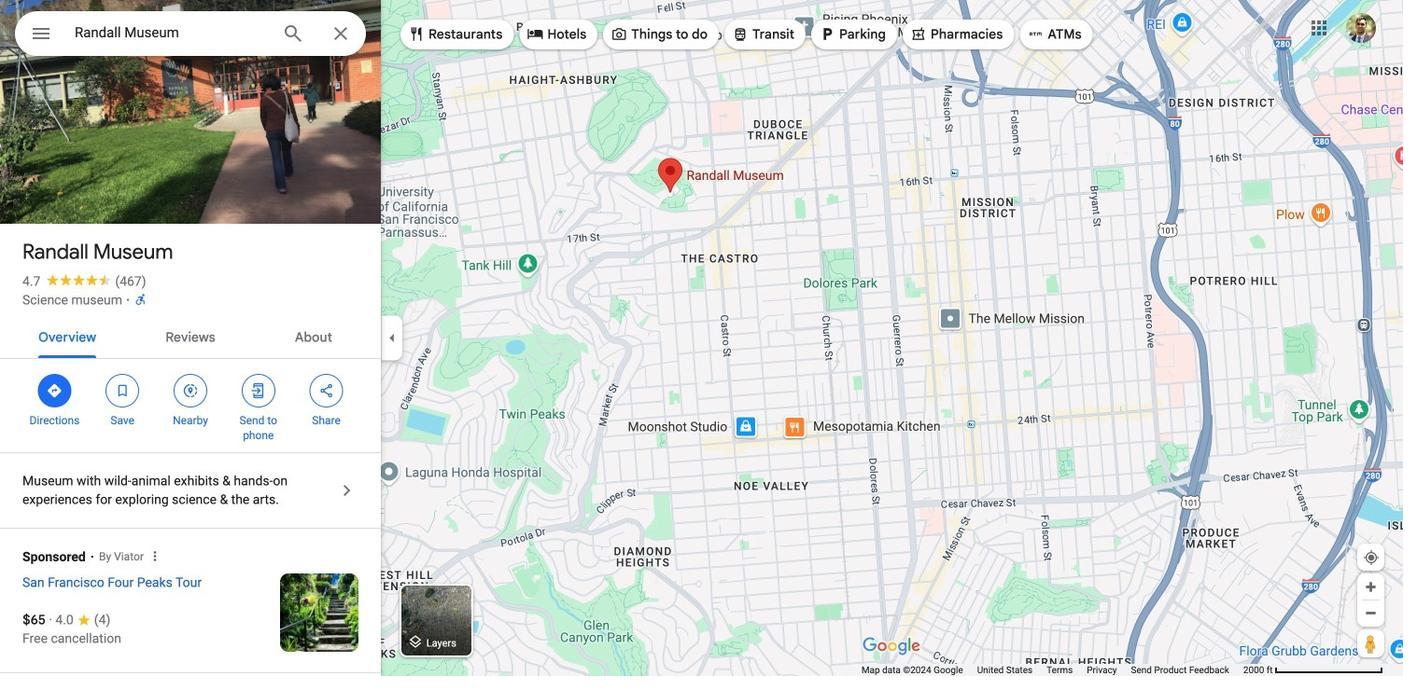 Task type: vqa. For each thing, say whether or not it's contained in the screenshot.
"4.0 stars 4 reviews" Image
yes



Task type: locate. For each thing, give the bounding box(es) containing it.
collapse side panel image
[[382, 328, 402, 349]]

None field
[[75, 21, 267, 44]]

wheelchair accessible entrance image
[[134, 293, 148, 307]]

photo of randall museum image
[[0, 0, 381, 255]]

randall museum main content
[[0, 0, 381, 677]]

4.0 stars 4 reviews image
[[55, 612, 110, 630]]

tab list
[[0, 314, 381, 359]]

actions for randall museum region
[[0, 359, 381, 453]]

zoom out image
[[1364, 607, 1378, 621]]

None search field
[[15, 11, 366, 60]]

google account: omkar savant  
(omkar@adept.ai) image
[[1346, 13, 1376, 43]]

show your location image
[[1363, 550, 1380, 567]]

none field inside search box
[[75, 21, 267, 44]]

none search field inside the google maps element
[[15, 11, 366, 60]]



Task type: describe. For each thing, give the bounding box(es) containing it.
google maps element
[[0, 0, 1403, 677]]

zoom in image
[[1364, 581, 1378, 595]]

show street view coverage image
[[1358, 630, 1385, 658]]

467 reviews element
[[115, 274, 146, 289]]

4.7 stars image
[[41, 274, 115, 286]]

tab list inside the google maps element
[[0, 314, 381, 359]]

sponsored · by viator element
[[22, 537, 381, 572]]



